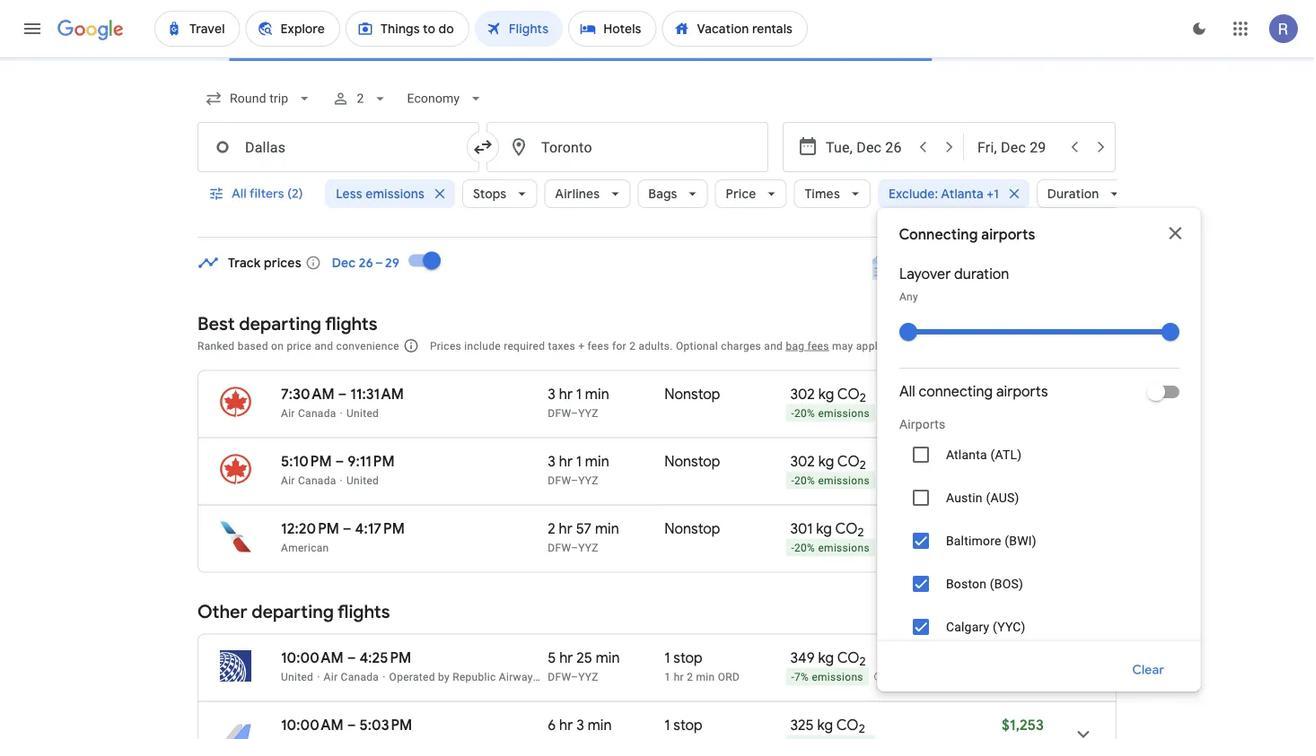 Task type: vqa. For each thing, say whether or not it's contained in the screenshot.
6929 for 6929 Airport Blvd, Austin, TX 78752
no



Task type: describe. For each thing, give the bounding box(es) containing it.
Arrival time: 11:31 AM. text field
[[350, 385, 404, 404]]

learn more about ranking image
[[403, 338, 419, 354]]

best departing flights
[[198, 312, 378, 335]]

1253 US dollars text field
[[1002, 716, 1044, 735]]

nonstop for 9:11 pm
[[665, 452, 720, 471]]

min for 4:17 pm
[[595, 520, 619, 538]]

+
[[578, 340, 585, 352]]

1 up 57
[[576, 452, 582, 471]]

325 kg co 2
[[790, 716, 865, 737]]

(bwi)
[[1004, 534, 1036, 549]]

kg for 11:31 am
[[818, 385, 834, 404]]

Departure time: 5:10 PM. text field
[[281, 452, 332, 471]]

flights for best departing flights
[[325, 312, 378, 335]]

co inside the '301 kg co 2 -20% emissions'
[[835, 520, 858, 538]]

round
[[995, 543, 1024, 555]]

yyz for 4:25 pm
[[578, 671, 599, 684]]

apply.
[[856, 340, 886, 352]]

date grid button
[[859, 252, 976, 285]]

bags button
[[637, 172, 708, 215]]

302 kg co 2 for 9:11 pm
[[790, 452, 866, 473]]

Arrival time: 4:25 PM. text field
[[359, 649, 412, 668]]

Departure time: 12:20 PM. text field
[[281, 520, 339, 538]]

only
[[1130, 619, 1158, 636]]

Arrival time: 5:03 PM. text field
[[359, 716, 412, 735]]

include
[[464, 340, 501, 352]]

(yyc)
[[993, 620, 1025, 635]]

trip
[[1027, 543, 1044, 555]]

duration button
[[1036, 172, 1129, 215]]

+1
[[986, 186, 999, 202]]

$1,284 round trip
[[995, 520, 1044, 555]]

united down 11:31 am
[[347, 407, 379, 420]]

hr for 4:25 pm
[[560, 649, 573, 668]]

5 hr 25 min dfw – yyz
[[548, 649, 620, 684]]

kg for 4:25 pm
[[818, 649, 834, 668]]

atlanta inside exclude: atlanta +1 popup button
[[941, 186, 983, 202]]

flight details. leaves dallas/fort worth international airport at 10:00 am on tuesday, december 26 and arrives at toronto pearson international airport at 5:03 pm on tuesday, december 26. image
[[1062, 713, 1105, 740]]

bag
[[786, 340, 805, 352]]

5
[[548, 649, 556, 668]]

sort by:
[[1042, 338, 1088, 354]]

kg for 9:11 pm
[[818, 452, 834, 471]]

nonstop flight. element for 7:30 am – 11:31 am
[[665, 385, 720, 406]]

united down 25
[[566, 671, 599, 684]]

10:00 am for 10:00 am – 5:03 pm
[[281, 716, 344, 735]]

duration
[[954, 265, 1009, 284]]

may
[[832, 340, 853, 352]]

12:20 pm
[[281, 520, 339, 538]]

-7% emissions
[[791, 672, 864, 684]]

track prices
[[228, 255, 301, 271]]

connecting
[[899, 226, 978, 244]]

united down 10:00 am text box
[[281, 671, 313, 684]]

20% for 9:11 pm
[[795, 475, 815, 488]]

taxes
[[548, 340, 575, 352]]

stop for 1 stop 1 hr 2 min ord
[[674, 649, 703, 668]]

(aus)
[[986, 491, 1019, 505]]

20% inside the '301 kg co 2 -20% emissions'
[[795, 542, 815, 555]]

dec 26 – 29
[[332, 255, 400, 271]]

ord
[[718, 671, 740, 684]]

nonstop flight. element for 5:10 pm – 9:11 pm
[[665, 452, 720, 474]]

bag fees button
[[786, 340, 829, 352]]

sort
[[1042, 338, 1067, 354]]

stops
[[473, 186, 506, 202]]

none search field containing connecting airports
[[198, 77, 1201, 740]]

– right 7:30 am
[[338, 385, 347, 404]]

prices
[[430, 340, 462, 352]]

(2)
[[287, 186, 303, 202]]

all filters (2)
[[232, 186, 303, 202]]

dba
[[542, 671, 563, 684]]

$1,253
[[1002, 716, 1044, 735]]

other
[[198, 601, 247, 624]]

price
[[726, 186, 756, 202]]

301 kg co 2 -20% emissions
[[790, 520, 870, 555]]

2 vertical spatial canada
[[341, 671, 379, 684]]

1 up layover (1 of 1) is a 1 hr 2 min layover at o'hare international airport in chicago. element
[[665, 649, 670, 668]]

stop for 1 stop
[[674, 716, 703, 735]]

1 down the +
[[576, 385, 582, 404]]

7:30 am
[[281, 385, 335, 404]]

atlanta (atl)
[[946, 448, 1021, 462]]

calgary (yyc)
[[946, 620, 1025, 635]]

bags
[[648, 186, 677, 202]]

air canada for 7:30 am
[[281, 407, 336, 420]]

emissions for 4:25 pm
[[812, 672, 864, 684]]

5:10 pm
[[281, 452, 332, 471]]

departing for other
[[252, 601, 334, 624]]

1206 US dollars text field
[[1001, 385, 1044, 404]]

republic
[[453, 671, 496, 684]]

1 vertical spatial atlanta
[[946, 448, 987, 462]]

emissions inside popup button
[[365, 186, 424, 202]]

7:30 am – 11:31 am
[[281, 385, 404, 404]]

co inside 325 kg co 2
[[836, 716, 859, 735]]

all for all filters (2)
[[232, 186, 247, 202]]

- for 9:11 pm
[[791, 475, 795, 488]]

– left 9:11 pm
[[335, 452, 344, 471]]

hr inside 1 stop 1 hr 2 min ord
[[674, 671, 684, 684]]

layover
[[899, 265, 951, 284]]

layover duration any
[[899, 265, 1009, 303]]

kg inside 325 kg co 2
[[817, 716, 833, 735]]

leaves dallas/fort worth international airport at 12:20 pm on tuesday, december 26 and arrives at toronto pearson international airport at 4:17 pm on tuesday, december 26. element
[[281, 520, 405, 538]]

operated by republic airways dba united express
[[389, 671, 641, 684]]

2 hr 57 min dfw – yyz
[[548, 520, 619, 554]]

Departure text field
[[826, 123, 909, 171]]

exclude:
[[888, 186, 938, 202]]

$1,206 for $1,206 text field
[[1001, 385, 1044, 404]]

express
[[602, 671, 641, 684]]

clear
[[1133, 663, 1165, 679]]

3 nonstop from the top
[[665, 520, 720, 538]]

loading results progress bar
[[0, 57, 1314, 61]]

min for 11:31 am
[[585, 385, 609, 404]]

hr for 4:17 pm
[[559, 520, 573, 538]]

2 inside 349 kg co 2
[[860, 655, 866, 670]]

yyz inside '2 hr 57 min dfw – yyz'
[[578, 542, 599, 554]]

leaves dallas/fort worth international airport at 10:00 am on tuesday, december 26 and arrives at toronto pearson international airport at 5:03 pm on tuesday, december 26. element
[[281, 716, 412, 735]]

1 vertical spatial airports
[[996, 383, 1048, 401]]

emissions for 11:31 am
[[818, 408, 870, 420]]

total duration 3 hr 1 min. element for 11:31 am
[[548, 385, 665, 406]]

calgary
[[946, 620, 989, 635]]

boston
[[946, 577, 986, 592]]

exclude: atlanta +1
[[888, 186, 999, 202]]

optional
[[676, 340, 718, 352]]

325
[[790, 716, 814, 735]]

austin
[[946, 491, 982, 505]]

2 and from the left
[[764, 340, 783, 352]]

1 stop
[[665, 716, 703, 735]]

3 hr 1 min dfw – yyz for 11:31 am
[[548, 385, 609, 420]]

4:17 pm
[[355, 520, 405, 538]]

20% for 11:31 am
[[795, 408, 815, 420]]

connecting airports
[[899, 226, 1036, 244]]

min inside total duration 6 hr 3 min. element
[[588, 716, 612, 735]]

operated
[[389, 671, 435, 684]]

302 for 9:11 pm
[[790, 452, 815, 471]]

2 inside 1 stop 1 hr 2 min ord
[[687, 671, 693, 684]]

1 right express
[[665, 671, 671, 684]]

main menu image
[[22, 18, 43, 40]]

connecting
[[918, 383, 993, 401]]

2 vertical spatial air canada
[[324, 671, 379, 684]]

grid
[[937, 260, 961, 277]]

prices include required taxes + fees for 2 adults. optional charges and bag fees may apply. passenger assistance
[[430, 340, 999, 352]]

1 1 stop flight. element from the top
[[665, 649, 703, 670]]

convenience
[[336, 340, 399, 352]]

baltimore (bwi)
[[946, 534, 1036, 549]]



Task type: locate. For each thing, give the bounding box(es) containing it.
and
[[315, 340, 333, 352], [764, 340, 783, 352]]

– left arrival time: 5:03 pm. text field
[[347, 716, 356, 735]]

co for 10:00 am – 4:25 pm
[[837, 649, 860, 668]]

10:00 am
[[281, 649, 344, 668], [281, 716, 344, 735]]

1 vertical spatial $1,206
[[1001, 452, 1044, 471]]

yyz down the +
[[578, 407, 599, 420]]

by:
[[1070, 338, 1088, 354]]

– inside '2 hr 57 min dfw – yyz'
[[571, 542, 578, 554]]

2 inside popup button
[[357, 91, 364, 106]]

7%
[[795, 672, 809, 684]]

swap origin and destination. image
[[472, 136, 494, 158]]

departing
[[239, 312, 321, 335], [252, 601, 334, 624]]

- inside the '301 kg co 2 -20% emissions'
[[791, 542, 795, 555]]

air canada
[[281, 407, 336, 420], [281, 474, 336, 487], [324, 671, 379, 684]]

1 horizontal spatial and
[[764, 340, 783, 352]]

1 vertical spatial canada
[[298, 474, 336, 487]]

dec
[[332, 255, 356, 271]]

1 stop flight. element
[[665, 649, 703, 670], [665, 716, 703, 738]]

total duration 3 hr 1 min. element
[[548, 385, 665, 406], [548, 452, 665, 474]]

2 vertical spatial 3
[[577, 716, 584, 735]]

302 up 301
[[790, 452, 815, 471]]

by
[[438, 671, 450, 684]]

20% down bag fees button
[[795, 408, 815, 420]]

10:00 am – 4:25 pm
[[281, 649, 412, 668]]

None text field
[[198, 122, 479, 172], [487, 122, 769, 172], [198, 122, 479, 172], [487, 122, 769, 172]]

1 vertical spatial 3 hr 1 min dfw – yyz
[[548, 452, 609, 487]]

0 vertical spatial $1,206
[[1001, 385, 1044, 404]]

flights up leaves dallas/fort worth international airport at 10:00 am on tuesday, december 26 and arrives at toronto pearson international airport at 4:25 pm on tuesday, december 26. element
[[338, 601, 390, 624]]

change appearance image
[[1178, 7, 1221, 50]]

10:00 am – 5:03 pm
[[281, 716, 412, 735]]

yyz down 57
[[578, 542, 599, 554]]

- down 301
[[791, 542, 795, 555]]

hr inside 5 hr 25 min dfw – yyz
[[560, 649, 573, 668]]

302 kg co 2 for 11:31 am
[[790, 385, 866, 406]]

main content containing best departing flights
[[198, 239, 1117, 740]]

0 vertical spatial nonstop
[[665, 385, 720, 404]]

min inside 1 stop 1 hr 2 min ord
[[696, 671, 715, 684]]

all inside all filters (2) button
[[232, 186, 247, 202]]

– inside 12:20 pm – 4:17 pm american
[[343, 520, 352, 538]]

min
[[585, 385, 609, 404], [585, 452, 609, 471], [595, 520, 619, 538], [596, 649, 620, 668], [696, 671, 715, 684], [588, 716, 612, 735]]

0 vertical spatial atlanta
[[941, 186, 983, 202]]

all filters (2) button
[[198, 172, 318, 215]]

Arrival time: 9:11 PM. text field
[[348, 452, 395, 471]]

2 1 stop flight. element from the top
[[665, 716, 703, 738]]

emissions
[[365, 186, 424, 202], [818, 408, 870, 420], [818, 475, 870, 488], [818, 542, 870, 555], [812, 672, 864, 684]]

- down bag
[[791, 408, 795, 420]]

2 nonstop flight. element from the top
[[665, 452, 720, 474]]

airways
[[499, 671, 539, 684]]

0 vertical spatial 20%
[[795, 408, 815, 420]]

0 vertical spatial total duration 3 hr 1 min. element
[[548, 385, 665, 406]]

leaves dallas/fort worth international airport at 7:30 am on tuesday, december 26 and arrives at toronto pearson international airport at 11:31 am on tuesday, december 26. element
[[281, 385, 404, 404]]

$1,206
[[1001, 385, 1044, 404], [1001, 452, 1044, 471]]

2 nonstop from the top
[[665, 452, 720, 471]]

– down 57
[[571, 542, 578, 554]]

2 302 from the top
[[790, 452, 815, 471]]

– left the 4:25 pm text field
[[347, 649, 356, 668]]

Departure time: 10:00 AM. text field
[[281, 716, 344, 735]]

(atl)
[[990, 448, 1021, 462]]

3 - from the top
[[791, 542, 795, 555]]

leaves dallas/fort worth international airport at 5:10 pm on tuesday, december 26 and arrives at toronto pearson international airport at 9:11 pm on tuesday, december 26. element
[[281, 452, 395, 471]]

0 vertical spatial 1 stop flight. element
[[665, 649, 703, 670]]

yyz down 25
[[578, 671, 599, 684]]

nonstop flight. element
[[665, 385, 720, 406], [665, 452, 720, 474], [665, 520, 720, 541]]

1206 US dollars text field
[[1001, 452, 1044, 471]]

stop inside 1 stop 1 hr 2 min ord
[[674, 649, 703, 668]]

any
[[899, 291, 918, 303]]

0 vertical spatial air
[[281, 407, 295, 420]]

best
[[198, 312, 235, 335]]

nonstop for 11:31 am
[[665, 385, 720, 404]]

adults.
[[639, 340, 673, 352]]

clear button
[[1111, 649, 1186, 692]]

yyz
[[578, 407, 599, 420], [578, 474, 599, 487], [578, 542, 599, 554], [578, 671, 599, 684]]

2 stop from the top
[[674, 716, 703, 735]]

co right 325
[[836, 716, 859, 735]]

10:00 am down the other departing flights
[[281, 649, 344, 668]]

canada for 7:30 am
[[298, 407, 336, 420]]

1 vertical spatial nonstop flight. element
[[665, 452, 720, 474]]

0 vertical spatial canada
[[298, 407, 336, 420]]

min for 4:25 pm
[[596, 649, 620, 668]]

- up 301
[[791, 475, 795, 488]]

total duration 3 hr 1 min. element for 9:11 pm
[[548, 452, 665, 474]]

co right 301
[[835, 520, 858, 538]]

302 kg co 2 down may
[[790, 385, 866, 406]]

3 for 9:11 pm
[[548, 452, 556, 471]]

hr right the '6' on the left bottom of the page
[[559, 716, 573, 735]]

0 vertical spatial nonstop flight. element
[[665, 385, 720, 406]]

hr right 5
[[560, 649, 573, 668]]

1 vertical spatial 1 stop flight. element
[[665, 716, 703, 738]]

0 vertical spatial flights
[[325, 312, 378, 335]]

total duration 3 hr 1 min. element up total duration 2 hr 57 min. "element"
[[548, 452, 665, 474]]

1 - from the top
[[791, 408, 795, 420]]

air down 10:00 am – 4:25 pm
[[324, 671, 338, 684]]

1 nonstop from the top
[[665, 385, 720, 404]]

all for all connecting airports
[[899, 383, 915, 401]]

dfw down taxes at the left of the page
[[548, 407, 571, 420]]

find the best price region
[[198, 239, 1117, 299]]

hr inside '2 hr 57 min dfw – yyz'
[[559, 520, 573, 538]]

duration
[[1047, 186, 1099, 202]]

1 vertical spatial stop
[[674, 716, 703, 735]]

all left the filters
[[232, 186, 247, 202]]

2 inside the '301 kg co 2 -20% emissions'
[[858, 525, 864, 541]]

0 vertical spatial stop
[[674, 649, 703, 668]]

1 total duration 3 hr 1 min. element from the top
[[548, 385, 665, 406]]

1 stop 1 hr 2 min ord
[[665, 649, 740, 684]]

3 dfw from the top
[[548, 542, 571, 554]]

- for 4:25 pm
[[791, 672, 795, 684]]

0 vertical spatial -20% emissions
[[791, 408, 870, 420]]

air canada down the departure time: 5:10 pm. 'text box'
[[281, 474, 336, 487]]

and left bag
[[764, 340, 783, 352]]

atlanta
[[941, 186, 983, 202], [946, 448, 987, 462]]

main content
[[198, 239, 1117, 740]]

yyz inside 5 hr 25 min dfw – yyz
[[578, 671, 599, 684]]

– left arrival time: 4:17 pm. text box
[[343, 520, 352, 538]]

0 vertical spatial 3 hr 1 min dfw – yyz
[[548, 385, 609, 420]]

1
[[576, 385, 582, 404], [576, 452, 582, 471], [665, 649, 670, 668], [665, 671, 671, 684], [665, 716, 670, 735]]

0 vertical spatial 302
[[790, 385, 815, 404]]

2 vertical spatial air
[[324, 671, 338, 684]]

$1,206 down sort
[[1001, 385, 1044, 404]]

flights up convenience
[[325, 312, 378, 335]]

hr up 1 stop
[[674, 671, 684, 684]]

0 vertical spatial 3
[[548, 385, 556, 404]]

0 horizontal spatial fees
[[588, 340, 609, 352]]

None search field
[[198, 77, 1201, 740]]

1 vertical spatial 10:00 am
[[281, 716, 344, 735]]

dfw
[[548, 407, 571, 420], [548, 474, 571, 487], [548, 542, 571, 554], [548, 671, 571, 684]]

total duration 2 hr 57 min. element
[[548, 520, 665, 541]]

2 vertical spatial nonstop
[[665, 520, 720, 538]]

2 vertical spatial nonstop flight. element
[[665, 520, 720, 541]]

close dialog image
[[1165, 223, 1186, 244]]

$1,206 for 1206 us dollars text box
[[1001, 452, 1044, 471]]

$1,284
[[1001, 520, 1044, 538]]

layover (1 of 1) is a 1 hr 2 min layover at o'hare international airport in chicago. element
[[665, 670, 781, 685]]

3 down taxes at the left of the page
[[548, 385, 556, 404]]

air for 5:10 pm
[[281, 474, 295, 487]]

302 kg co 2
[[790, 385, 866, 406], [790, 452, 866, 473]]

kg inside the '301 kg co 2 -20% emissions'
[[816, 520, 832, 538]]

302 down bag fees button
[[790, 385, 815, 404]]

kg down may
[[818, 385, 834, 404]]

departing up 10:00 am text box
[[252, 601, 334, 624]]

only button
[[1108, 606, 1179, 649]]

dfw up '2 hr 57 min dfw – yyz'
[[548, 474, 571, 487]]

2 - from the top
[[791, 475, 795, 488]]

canada down the departure time: 5:10 pm. 'text box'
[[298, 474, 336, 487]]

-20% emissions up 301
[[791, 475, 870, 488]]

kg inside 349 kg co 2
[[818, 649, 834, 668]]

$1,206 up (aus)
[[1001, 452, 1044, 471]]

for
[[612, 340, 627, 352]]

1 down 1 stop 1 hr 2 min ord
[[665, 716, 670, 735]]

4 dfw from the top
[[548, 671, 571, 684]]

min inside 5 hr 25 min dfw – yyz
[[596, 649, 620, 668]]

1 stop flight. element up 1 stop
[[665, 649, 703, 670]]

1 20% from the top
[[795, 408, 815, 420]]

co up -7% emissions at the right
[[837, 649, 860, 668]]

co down may
[[837, 385, 860, 404]]

yyz for 9:11 pm
[[578, 474, 599, 487]]

canada for 5:10 pm
[[298, 474, 336, 487]]

2 fees from the left
[[808, 340, 829, 352]]

co for 7:30 am – 11:31 am
[[837, 385, 860, 404]]

1 vertical spatial 3
[[548, 452, 556, 471]]

all up airports
[[899, 383, 915, 401]]

0 horizontal spatial and
[[315, 340, 333, 352]]

10:00 am for 10:00 am – 4:25 pm
[[281, 649, 344, 668]]

hr up '2 hr 57 min dfw – yyz'
[[559, 452, 573, 471]]

301
[[790, 520, 813, 538]]

less emissions
[[335, 186, 424, 202]]

air canada down 7:30 am text box
[[281, 407, 336, 420]]

0 vertical spatial 302 kg co 2
[[790, 385, 866, 406]]

0 vertical spatial air canada
[[281, 407, 336, 420]]

airports down +1
[[982, 226, 1036, 244]]

less emissions button
[[325, 172, 455, 215]]

boston (bos)
[[946, 577, 1023, 592]]

4 yyz from the top
[[578, 671, 599, 684]]

1 horizontal spatial fees
[[808, 340, 829, 352]]

hr for 9:11 pm
[[559, 452, 573, 471]]

1 vertical spatial departing
[[252, 601, 334, 624]]

kg right 301
[[816, 520, 832, 538]]

3 hr 1 min dfw – yyz up 57
[[548, 452, 609, 487]]

1 10:00 am from the top
[[281, 649, 344, 668]]

departing up on
[[239, 312, 321, 335]]

total duration 5 hr 25 min. element
[[548, 649, 665, 670]]

349
[[790, 649, 815, 668]]

Arrival time: 4:17 PM. text field
[[355, 520, 405, 538]]

1 vertical spatial 302 kg co 2
[[790, 452, 866, 473]]

passenger
[[889, 340, 942, 352]]

stop up layover (1 of 1) is a 1 hr 2 min layover at o'hare international airport in chicago. element
[[674, 649, 703, 668]]

co for 5:10 pm – 9:11 pm
[[837, 452, 860, 471]]

3 up '2 hr 57 min dfw – yyz'
[[548, 452, 556, 471]]

track
[[228, 255, 261, 271]]

25
[[577, 649, 592, 668]]

air
[[281, 407, 295, 420], [281, 474, 295, 487], [324, 671, 338, 684]]

1 nonstop flight. element from the top
[[665, 385, 720, 406]]

yyz for 11:31 am
[[578, 407, 599, 420]]

– inside 5 hr 25 min dfw – yyz
[[571, 671, 578, 684]]

– down 25
[[571, 671, 578, 684]]

Return text field
[[978, 123, 1060, 171]]

0 vertical spatial 10:00 am
[[281, 649, 344, 668]]

air for 7:30 am
[[281, 407, 295, 420]]

dfw inside '2 hr 57 min dfw – yyz'
[[548, 542, 571, 554]]

other departing flights
[[198, 601, 390, 624]]

2 yyz from the top
[[578, 474, 599, 487]]

1284 US dollars text field
[[1001, 520, 1044, 538]]

stop down layover (1 of 1) is a 1 hr 2 min layover at o'hare international airport in chicago. element
[[674, 716, 703, 735]]

Departure time: 7:30 AM. text field
[[281, 385, 335, 404]]

1 vertical spatial all
[[899, 383, 915, 401]]

3 20% from the top
[[795, 542, 815, 555]]

1 vertical spatial 302
[[790, 452, 815, 471]]

kg up the '301 kg co 2 -20% emissions'
[[818, 452, 834, 471]]

canada down 10:00 am – 4:25 pm
[[341, 671, 379, 684]]

learn more about tracked prices image
[[305, 255, 321, 271]]

- down 349
[[791, 672, 795, 684]]

1 fees from the left
[[588, 340, 609, 352]]

air down the departure time: 5:10 pm. 'text box'
[[281, 474, 295, 487]]

and right price
[[315, 340, 333, 352]]

2 total duration 3 hr 1 min. element from the top
[[548, 452, 665, 474]]

dfw down total duration 2 hr 57 min. "element"
[[548, 542, 571, 554]]

-20% emissions down may
[[791, 408, 870, 420]]

airlines
[[555, 186, 600, 202]]

3 hr 1 min dfw – yyz for 9:11 pm
[[548, 452, 609, 487]]

co up the '301 kg co 2 -20% emissions'
[[837, 452, 860, 471]]

0 vertical spatial airports
[[982, 226, 1036, 244]]

emissions for 9:11 pm
[[818, 475, 870, 488]]

6 hr 3 min
[[548, 716, 612, 735]]

canada down 7:30 am text box
[[298, 407, 336, 420]]

1 302 kg co 2 from the top
[[790, 385, 866, 406]]

1 vertical spatial flights
[[338, 601, 390, 624]]

1 horizontal spatial all
[[899, 383, 915, 401]]

ranked
[[198, 340, 235, 352]]

flights for other departing flights
[[338, 601, 390, 624]]

1 vertical spatial 20%
[[795, 475, 815, 488]]

air canada for 5:10 pm
[[281, 474, 336, 487]]

3 yyz from the top
[[578, 542, 599, 554]]

2 dfw from the top
[[548, 474, 571, 487]]

-20% emissions for 11:31 am
[[791, 408, 870, 420]]

hr down taxes at the left of the page
[[559, 385, 573, 404]]

atlanta left +1
[[941, 186, 983, 202]]

2 302 kg co 2 from the top
[[790, 452, 866, 473]]

assistance
[[945, 340, 999, 352]]

austin (aus)
[[946, 491, 1019, 505]]

12:20 pm – 4:17 pm american
[[281, 520, 405, 554]]

9:11 pm
[[348, 452, 395, 471]]

based
[[238, 340, 268, 352]]

2 3 hr 1 min dfw – yyz from the top
[[548, 452, 609, 487]]

fees right the +
[[588, 340, 609, 352]]

57
[[576, 520, 592, 538]]

20% down 301
[[795, 542, 815, 555]]

date grid
[[906, 260, 961, 277]]

1 yyz from the top
[[578, 407, 599, 420]]

leaves dallas/fort worth international airport at 10:00 am on tuesday, december 26 and arrives at toronto pearson international airport at 4:25 pm on tuesday, december 26. element
[[281, 649, 412, 668]]

– down the +
[[571, 407, 578, 420]]

kg right 325
[[817, 716, 833, 735]]

1 vertical spatial total duration 3 hr 1 min. element
[[548, 452, 665, 474]]

dfw inside 5 hr 25 min dfw – yyz
[[548, 671, 571, 684]]

10:00 am down 10:00 am text box
[[281, 716, 344, 735]]

349 kg co 2
[[790, 649, 866, 670]]

1 dfw from the top
[[548, 407, 571, 420]]

– up 57
[[571, 474, 578, 487]]

1 -20% emissions from the top
[[791, 408, 870, 420]]

1 3 hr 1 min dfw – yyz from the top
[[548, 385, 609, 420]]

times button
[[794, 172, 870, 215]]

prices
[[264, 255, 301, 271]]

3 hr 1 min dfw – yyz down the +
[[548, 385, 609, 420]]

5:10 pm – 9:11 pm
[[281, 452, 395, 471]]

(bos)
[[990, 577, 1023, 592]]

1 vertical spatial air
[[281, 474, 295, 487]]

3 right the '6' on the left bottom of the page
[[577, 716, 584, 735]]

air down 7:30 am
[[281, 407, 295, 420]]

1 vertical spatial -20% emissions
[[791, 475, 870, 488]]

1 stop flight. element down layover (1 of 1) is a 1 hr 2 min layover at o'hare international airport in chicago. element
[[665, 716, 703, 738]]

302 for 11:31 am
[[790, 385, 815, 404]]

co
[[837, 385, 860, 404], [837, 452, 860, 471], [835, 520, 858, 538], [837, 649, 860, 668], [836, 716, 859, 735]]

0 vertical spatial departing
[[239, 312, 321, 335]]

american
[[281, 542, 329, 554]]

1 vertical spatial nonstop
[[665, 452, 720, 471]]

0 horizontal spatial all
[[232, 186, 247, 202]]

price
[[287, 340, 312, 352]]

yyz up 57
[[578, 474, 599, 487]]

26 – 29
[[359, 255, 400, 271]]

1 vertical spatial air canada
[[281, 474, 336, 487]]

2 inside 325 kg co 2
[[859, 722, 865, 737]]

dfw down 5
[[548, 671, 571, 684]]

date
[[906, 260, 934, 277]]

airports down sort
[[996, 383, 1048, 401]]

-20% emissions
[[791, 408, 870, 420], [791, 475, 870, 488]]

min for 9:11 pm
[[585, 452, 609, 471]]

departing for best
[[239, 312, 321, 335]]

min inside '2 hr 57 min dfw – yyz'
[[595, 520, 619, 538]]

2 10:00 am from the top
[[281, 716, 344, 735]]

hr left 57
[[559, 520, 573, 538]]

- for 11:31 am
[[791, 408, 795, 420]]

None field
[[198, 83, 321, 115], [400, 83, 492, 115], [198, 83, 321, 115], [400, 83, 492, 115]]

fees right bag
[[808, 340, 829, 352]]

302
[[790, 385, 815, 404], [790, 452, 815, 471]]

3 for 11:31 am
[[548, 385, 556, 404]]

baltimore
[[946, 534, 1001, 549]]

co inside 349 kg co 2
[[837, 649, 860, 668]]

2 $1,206 from the top
[[1001, 452, 1044, 471]]

2 inside '2 hr 57 min dfw – yyz'
[[548, 520, 556, 538]]

2 button
[[324, 77, 396, 120]]

filters
[[250, 186, 284, 202]]

0 vertical spatial all
[[232, 186, 247, 202]]

3 hr 1 min dfw – yyz
[[548, 385, 609, 420], [548, 452, 609, 487]]

2 vertical spatial 20%
[[795, 542, 815, 555]]

atlanta left the (atl)
[[946, 448, 987, 462]]

dfw for 4:25 pm
[[548, 671, 571, 684]]

-20% emissions for 9:11 pm
[[791, 475, 870, 488]]

4:25 pm
[[359, 649, 412, 668]]

dfw for 11:31 am
[[548, 407, 571, 420]]

total duration 3 hr 1 min. element down for
[[548, 385, 665, 406]]

1 and from the left
[[315, 340, 333, 352]]

total duration 6 hr 3 min. element
[[548, 716, 665, 738]]

all
[[232, 186, 247, 202], [899, 383, 915, 401]]

air canada down 10:00 am – 4:25 pm
[[324, 671, 379, 684]]

price button
[[715, 172, 786, 215]]

1 stop from the top
[[674, 649, 703, 668]]

nonstop
[[665, 385, 720, 404], [665, 452, 720, 471], [665, 520, 720, 538]]

emissions inside the '301 kg co 2 -20% emissions'
[[818, 542, 870, 555]]

times
[[804, 186, 840, 202]]

united down arrival time: 9:11 pm. text box
[[347, 474, 379, 487]]

dfw for 9:11 pm
[[548, 474, 571, 487]]

1 $1,206 from the top
[[1001, 385, 1044, 404]]

2 -20% emissions from the top
[[791, 475, 870, 488]]

kg up -7% emissions at the right
[[818, 649, 834, 668]]

20% up 301
[[795, 475, 815, 488]]

on
[[271, 340, 284, 352]]

302 kg co 2 up 301
[[790, 452, 866, 473]]

hr for 11:31 am
[[559, 385, 573, 404]]

3 nonstop flight. element from the top
[[665, 520, 720, 541]]

4 - from the top
[[791, 672, 795, 684]]

2 20% from the top
[[795, 475, 815, 488]]

airlines button
[[544, 172, 630, 215]]

Departure time: 10:00 AM. text field
[[281, 649, 344, 668]]

1 302 from the top
[[790, 385, 815, 404]]



